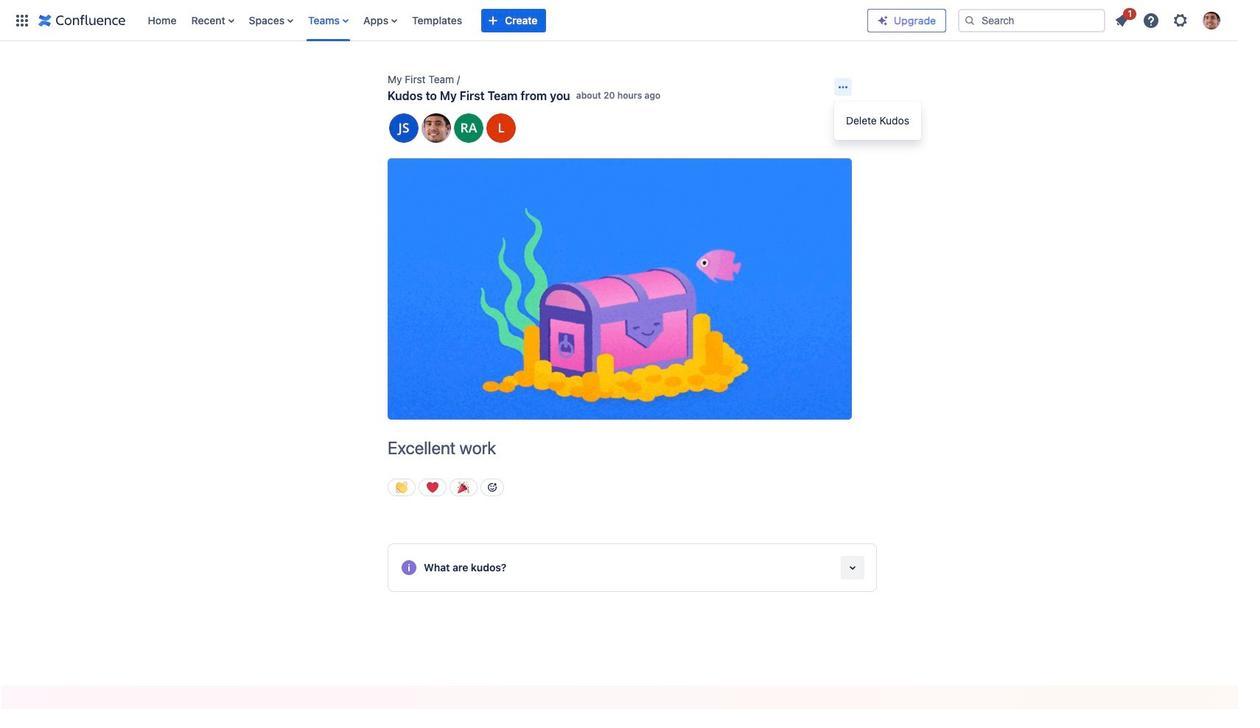 Task type: vqa. For each thing, say whether or not it's contained in the screenshot.
Search field
yes



Task type: describe. For each thing, give the bounding box(es) containing it.
list for premium icon
[[1109, 6, 1230, 34]]

ruby anderson image
[[454, 114, 484, 143]]

settings icon image
[[1172, 11, 1190, 29]]

:tada: image
[[458, 482, 470, 494]]

help icon image
[[1143, 11, 1160, 29]]

:heart: image
[[427, 482, 439, 494]]

your profile and preferences image
[[1203, 11, 1221, 29]]

:tada: image
[[458, 482, 470, 494]]



Task type: locate. For each thing, give the bounding box(es) containing it.
0 horizontal spatial list
[[140, 0, 868, 41]]

list
[[140, 0, 868, 41], [1109, 6, 1230, 34]]

list for appswitcher icon
[[140, 0, 868, 41]]

add reaction image
[[487, 482, 498, 494]]

confluence image
[[38, 11, 126, 29], [38, 11, 126, 29]]

luigibowers16 image
[[487, 114, 516, 143]]

click to expand image
[[844, 559, 862, 577]]

list item inside list
[[1109, 6, 1137, 32]]

banner
[[0, 0, 1238, 41]]

search image
[[964, 14, 976, 26]]

:heart: image
[[427, 482, 439, 494]]

global element
[[9, 0, 868, 41]]

premium image
[[877, 14, 889, 26]]

1 horizontal spatial list
[[1109, 6, 1230, 34]]

appswitcher icon image
[[13, 11, 31, 29]]

Search field
[[958, 8, 1106, 32]]

james peterson image
[[422, 114, 451, 143]]

:clap: image
[[396, 482, 408, 494]]

list item
[[1109, 6, 1137, 32]]

:clap: image
[[396, 482, 408, 494]]

what are kudos? image
[[400, 559, 418, 577]]

notification icon image
[[1113, 11, 1131, 29]]

None search field
[[958, 8, 1106, 32]]

jacob simon image
[[389, 114, 419, 143]]



